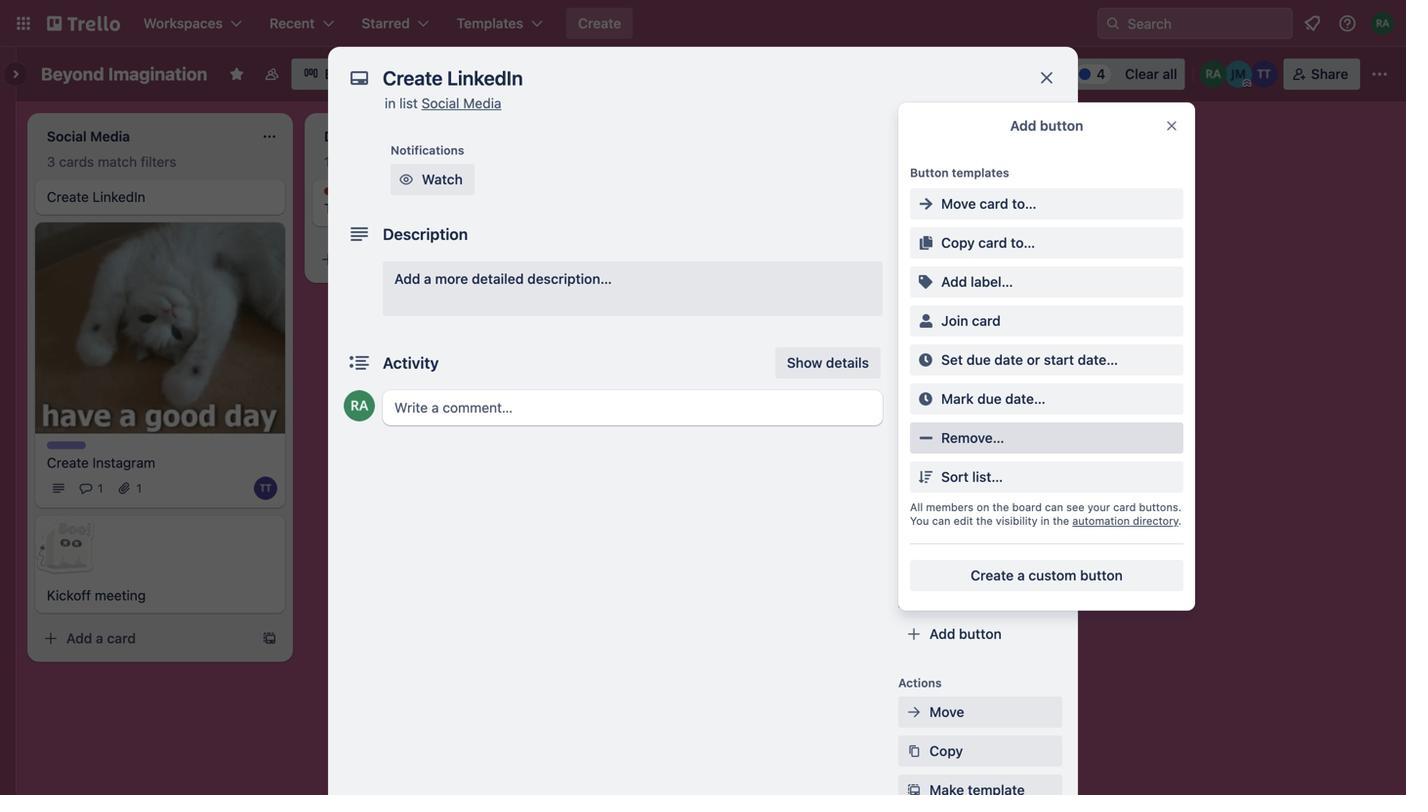 Task type: locate. For each thing, give the bounding box(es) containing it.
sm image inside remove… button
[[916, 429, 936, 448]]

customize views image
[[384, 64, 404, 84]]

in inside all members on the board can see your card buttons. you can edit the visibility in the
[[1041, 515, 1050, 528]]

join for join card
[[942, 313, 969, 329]]

0 horizontal spatial add a card button
[[35, 624, 254, 655]]

1 vertical spatial can
[[932, 515, 951, 528]]

due inside button
[[967, 352, 991, 368]]

1 horizontal spatial 1
[[136, 482, 142, 496]]

meeting
[[95, 588, 146, 604]]

1 horizontal spatial add button
[[1010, 118, 1084, 134]]

add a card down description on the left of the page
[[344, 251, 413, 268]]

sm image inside move link
[[904, 703, 924, 723]]

sm image for members
[[904, 232, 924, 252]]

1 vertical spatial copy
[[930, 744, 963, 760]]

power- down all
[[899, 519, 939, 532]]

add button down automation
[[930, 627, 1002, 643]]

the
[[993, 502, 1009, 514], [976, 515, 993, 528], [1053, 515, 1070, 528]]

show details
[[787, 355, 869, 371]]

1 vertical spatial add button
[[930, 627, 1002, 643]]

date…
[[1078, 352, 1118, 368], [1005, 391, 1046, 407]]

date… inside button
[[1005, 391, 1046, 407]]

sm image inside join link
[[904, 162, 924, 182]]

to
[[925, 206, 936, 220]]

add a card down kickoff meeting
[[66, 631, 136, 647]]

1 vertical spatial join
[[942, 313, 969, 329]]

1 vertical spatial in
[[1041, 515, 1050, 528]]

button down automation
[[959, 627, 1002, 643]]

due inside button
[[978, 391, 1002, 407]]

copy down move link
[[930, 744, 963, 760]]

add a card button down the kickoff meeting "link"
[[35, 624, 254, 655]]

ups down "members"
[[939, 519, 962, 532]]

0 vertical spatial due
[[967, 352, 991, 368]]

matches
[[366, 154, 420, 170]]

power-
[[899, 519, 939, 532], [959, 546, 1005, 563]]

your
[[1088, 502, 1110, 514]]

power- down edit
[[959, 546, 1005, 563]]

due right mark
[[978, 391, 1002, 407]]

join down suggested at the right
[[930, 164, 957, 180]]

0 horizontal spatial date…
[[1005, 391, 1046, 407]]

sm image inside sort list… 'button'
[[916, 468, 936, 487]]

1 vertical spatial add a card button
[[35, 624, 254, 655]]

1 horizontal spatial power-
[[959, 546, 1005, 563]]

date… inside button
[[1078, 352, 1118, 368]]

copy card to…
[[942, 235, 1035, 251]]

None text field
[[373, 61, 1018, 96]]

create for create a custom button
[[971, 568, 1014, 584]]

move link
[[899, 697, 1063, 729]]

add a card button down description on the left of the page
[[313, 244, 531, 275]]

terry turtle (terryturtle) image
[[254, 477, 277, 500]]

move right to
[[942, 196, 976, 212]]

sm image for copy card to…
[[916, 233, 936, 253]]

0 vertical spatial list
[[400, 95, 418, 111]]

create linkedin link
[[47, 188, 273, 207]]

0 vertical spatial date…
[[1078, 352, 1118, 368]]

Write a comment text field
[[383, 391, 883, 426]]

button
[[1040, 118, 1084, 134], [1080, 568, 1123, 584], [959, 627, 1002, 643]]

in down board
[[1041, 515, 1050, 528]]

1 horizontal spatial list
[[978, 126, 997, 143]]

filters up "create linkedin" link
[[141, 154, 176, 170]]

can left see
[[1045, 502, 1064, 514]]

2 filters from the left
[[423, 154, 459, 170]]

checklist link
[[899, 305, 1063, 336]]

date… down set due date or start date…
[[1005, 391, 1046, 407]]

star or unstar board image
[[229, 66, 245, 82]]

thoughts
[[324, 188, 378, 202]]

0 vertical spatial copy
[[942, 235, 975, 251]]

labels
[[930, 273, 972, 289]]

0 horizontal spatial power-
[[899, 519, 939, 532]]

sm image
[[963, 59, 991, 86], [916, 194, 936, 214], [916, 233, 936, 253], [904, 272, 924, 291], [916, 272, 936, 292], [916, 351, 936, 370], [916, 429, 936, 448], [916, 468, 936, 487]]

list…
[[972, 469, 1003, 485]]

mark
[[942, 391, 974, 407]]

a left "more"
[[424, 271, 432, 287]]

beyond imagination
[[41, 63, 207, 84]]

sm image inside labels link
[[904, 272, 924, 291]]

to… down move card to… button
[[1011, 235, 1035, 251]]

cover
[[930, 429, 968, 445]]

copy inside button
[[942, 235, 975, 251]]

1 vertical spatial date…
[[1005, 391, 1046, 407]]

create inside "create linkedin" link
[[47, 189, 89, 205]]

add left label…
[[942, 274, 967, 290]]

join inside join card button
[[942, 313, 969, 329]]

create inside create a custom button button
[[971, 568, 1014, 584]]

automation directory .
[[1073, 515, 1182, 528]]

dates
[[930, 351, 967, 367]]

join for join
[[930, 164, 957, 180]]

create
[[578, 15, 621, 31], [47, 189, 89, 205], [47, 455, 89, 471], [971, 568, 1014, 584]]

1 vertical spatial move
[[930, 705, 965, 721]]

1 horizontal spatial add a card button
[[313, 244, 531, 275]]

sm image for watch
[[397, 170, 416, 189]]

sm image left set
[[916, 351, 936, 370]]

1 horizontal spatial in
[[1041, 515, 1050, 528]]

1 horizontal spatial filters
[[423, 154, 459, 170]]

thoughts thinking
[[324, 188, 378, 217]]

0 horizontal spatial in
[[385, 95, 396, 111]]

clear all button
[[1118, 59, 1185, 90]]

0 vertical spatial power-
[[899, 519, 939, 532]]

sm image inside move card to… button
[[916, 194, 936, 214]]

attachment
[[930, 390, 1005, 406]]

workspace visible image
[[264, 66, 280, 82]]

1 horizontal spatial ruby anderson (rubyanderson7) image
[[1200, 61, 1227, 88]]

sm image inside join card button
[[916, 312, 936, 331]]

1 vertical spatial button
[[1080, 568, 1123, 584]]

to… for copy card to…
[[1011, 235, 1035, 251]]

sm image for move card to…
[[916, 194, 936, 214]]

1 vertical spatial to…
[[1011, 235, 1035, 251]]

set
[[942, 352, 963, 368]]

button right custom
[[1080, 568, 1123, 584]]

set due date or start date…
[[942, 352, 1118, 368]]

sm image inside members link
[[904, 232, 924, 252]]

sm image left remove…
[[916, 429, 936, 448]]

due for mark
[[978, 391, 1002, 407]]

sm image for sort list…
[[916, 468, 936, 487]]

sm image inside copy link
[[904, 742, 924, 762]]

card right to
[[939, 206, 965, 220]]

kickoff meeting link
[[47, 586, 273, 606]]

card inside all members on the board can see your card buttons. you can edit the visibility in the
[[1113, 502, 1136, 514]]

card up "color: bold red, title: "thoughts"" element
[[334, 154, 362, 170]]

join card
[[942, 313, 1001, 329]]

sm image
[[904, 162, 924, 182], [397, 170, 416, 189], [904, 232, 924, 252], [904, 311, 924, 330], [916, 312, 936, 331], [916, 390, 936, 409], [904, 428, 924, 447], [904, 703, 924, 723], [904, 742, 924, 762], [904, 781, 924, 796]]

0 horizontal spatial ruby anderson (rubyanderson7) image
[[344, 391, 375, 422]]

2 horizontal spatial 1
[[324, 154, 330, 170]]

1 horizontal spatial date…
[[1078, 352, 1118, 368]]

1 card matches filters
[[324, 154, 459, 170]]

open information menu image
[[1338, 14, 1358, 33]]

sm image inside set due date or start date… button
[[916, 351, 936, 370]]

button down filters
[[1040, 118, 1084, 134]]

1 horizontal spatial add a card
[[344, 251, 413, 268]]

add down filters
[[1010, 118, 1037, 134]]

sm image left sort
[[916, 468, 936, 487]]

share button
[[1284, 59, 1360, 90]]

sm image inside copy card to… button
[[916, 233, 936, 253]]

1 horizontal spatial create from template… image
[[539, 252, 555, 268]]

move
[[942, 196, 976, 212], [930, 705, 965, 721]]

switch to… image
[[14, 14, 33, 33]]

Board name text field
[[31, 59, 217, 90]]

copy for copy card to…
[[942, 235, 975, 251]]

1 vertical spatial due
[[978, 391, 1002, 407]]

add button button
[[899, 619, 1063, 650]]

1 horizontal spatial ups
[[1005, 546, 1031, 563]]

0 horizontal spatial can
[[932, 515, 951, 528]]

imagination
[[108, 63, 207, 84]]

0 vertical spatial ups
[[939, 519, 962, 532]]

add down automation
[[930, 627, 956, 643]]

add left "more"
[[395, 271, 420, 287]]

move inside button
[[942, 196, 976, 212]]

sm image down to
[[916, 233, 936, 253]]

add button down filters
[[1010, 118, 1084, 134]]

ups down visibility
[[1005, 546, 1031, 563]]

power-ups
[[899, 519, 962, 532]]

join
[[930, 164, 957, 180], [942, 313, 969, 329]]

filters for 1 card matches filters
[[423, 154, 459, 170]]

sm image inside watch button
[[397, 170, 416, 189]]

filters up watch on the top of the page
[[423, 154, 459, 170]]

0 vertical spatial add a card
[[344, 251, 413, 268]]

watch
[[422, 171, 463, 188]]

filters
[[141, 154, 176, 170], [423, 154, 459, 170]]

sm image inside cover link
[[904, 428, 924, 447]]

sm image inside checklist 'link'
[[904, 311, 924, 330]]

ruby anderson (rubyanderson7) image
[[1200, 61, 1227, 88], [344, 391, 375, 422]]

1 vertical spatial power-
[[959, 546, 1005, 563]]

0 horizontal spatial add a card
[[66, 631, 136, 647]]

0 vertical spatial in
[[385, 95, 396, 111]]

beyond
[[41, 63, 104, 84]]

add power-ups link
[[899, 539, 1063, 570]]

0 vertical spatial add a card button
[[313, 244, 531, 275]]

move down actions
[[930, 705, 965, 721]]

create inside the create instagram link
[[47, 455, 89, 471]]

card up label…
[[979, 235, 1007, 251]]

custom
[[930, 468, 980, 484]]

0 vertical spatial move
[[942, 196, 976, 212]]

1 up "color: bold red, title: "thoughts"" element
[[324, 154, 330, 170]]

thinking
[[324, 201, 378, 217]]

kickoff
[[47, 588, 91, 604]]

attachment button
[[899, 383, 1063, 414]]

or
[[1027, 352, 1040, 368]]

automation directory link
[[1073, 515, 1179, 528]]

0 vertical spatial join
[[930, 164, 957, 180]]

board
[[1012, 502, 1042, 514]]

card up dates button
[[972, 313, 1001, 329]]

sm image for checklist
[[904, 311, 924, 330]]

2 vertical spatial button
[[959, 627, 1002, 643]]

match
[[98, 154, 137, 170]]

0 horizontal spatial ups
[[939, 519, 962, 532]]

copy up labels
[[942, 235, 975, 251]]

in down customize views icon
[[385, 95, 396, 111]]

details
[[826, 355, 869, 371]]

automation
[[899, 597, 965, 610]]

list left social
[[400, 95, 418, 111]]

detailed
[[472, 271, 524, 287]]

sm image up checklist
[[916, 272, 936, 292]]

1 down create instagram
[[98, 482, 103, 496]]

create from template… image
[[539, 252, 555, 268], [262, 631, 277, 647]]

edit
[[954, 515, 973, 528]]

1 horizontal spatial can
[[1045, 502, 1064, 514]]

0 horizontal spatial filters
[[141, 154, 176, 170]]

date… right start
[[1078, 352, 1118, 368]]

0 horizontal spatial add button
[[930, 627, 1002, 643]]

add label… button
[[910, 267, 1184, 298]]

sm image left labels
[[904, 272, 924, 291]]

a
[[373, 251, 381, 268], [424, 271, 432, 287], [1018, 568, 1025, 584], [96, 631, 103, 647]]

cover link
[[899, 422, 1063, 453]]

create a custom button
[[971, 568, 1123, 584]]

all
[[1163, 66, 1178, 82]]

0 vertical spatial to…
[[1012, 196, 1037, 212]]

sm image for add label…
[[916, 272, 936, 292]]

1 down instagram
[[136, 482, 142, 496]]

to… up copy card to… button
[[1012, 196, 1037, 212]]

copy link
[[899, 736, 1063, 768]]

create instagram link
[[47, 454, 273, 473]]

1 filters from the left
[[141, 154, 176, 170]]

list up join link
[[978, 126, 997, 143]]

join up dates
[[942, 313, 969, 329]]

sm image inside add label… button
[[916, 272, 936, 292]]

create inside create button
[[578, 15, 621, 31]]

join inside join link
[[930, 164, 957, 180]]

card
[[334, 154, 362, 170], [980, 196, 1009, 212], [939, 206, 965, 220], [979, 235, 1007, 251], [384, 251, 413, 268], [972, 313, 1001, 329], [1113, 502, 1136, 514], [107, 631, 136, 647]]

1 vertical spatial list
[[978, 126, 997, 143]]

sm image down button
[[916, 194, 936, 214]]

can down "members"
[[932, 515, 951, 528]]

0 vertical spatial ruby anderson (rubyanderson7) image
[[1200, 61, 1227, 88]]

filters for 3 cards match filters
[[141, 154, 176, 170]]

1 vertical spatial create from template… image
[[262, 631, 277, 647]]

sm image for cover
[[904, 428, 924, 447]]

kickoff meeting
[[47, 588, 146, 604]]

thinking link
[[324, 199, 551, 219]]

due right set
[[967, 352, 991, 368]]

copy for copy
[[930, 744, 963, 760]]

can
[[1045, 502, 1064, 514], [932, 515, 951, 528]]

card up automation directory link
[[1113, 502, 1136, 514]]



Task type: describe. For each thing, give the bounding box(es) containing it.
card down templates
[[980, 196, 1009, 212]]

on
[[977, 502, 990, 514]]

add down kickoff
[[66, 631, 92, 647]]

set due date or start date… button
[[910, 345, 1184, 376]]

in list social media
[[385, 95, 502, 111]]

terry turtle (terryturtle) image
[[1251, 61, 1278, 88]]

1 vertical spatial add a card
[[66, 631, 136, 647]]

jeremy miller (jeremymiller198) image
[[1225, 61, 1253, 88]]

add button inside button
[[930, 627, 1002, 643]]

show menu image
[[1370, 64, 1390, 84]]

share
[[1311, 66, 1349, 82]]

instagram
[[93, 455, 155, 471]]

show details link
[[775, 348, 881, 379]]

add a more detailed description…
[[395, 271, 612, 287]]

create for create
[[578, 15, 621, 31]]

1 vertical spatial ruby anderson (rubyanderson7) image
[[344, 391, 375, 422]]

a down kickoff meeting
[[96, 631, 103, 647]]

the down see
[[1053, 515, 1070, 528]]

add power-ups
[[930, 546, 1031, 563]]

create linkedin
[[47, 189, 145, 205]]

add another list
[[895, 126, 997, 143]]

the right on
[[993, 502, 1009, 514]]

add down power-ups
[[930, 546, 956, 563]]

sort list… button
[[910, 462, 1184, 493]]

add left another
[[895, 126, 920, 143]]

members link
[[899, 227, 1063, 258]]

more
[[435, 271, 468, 287]]

a down thinking
[[373, 251, 381, 268]]

button templates
[[910, 166, 1010, 180]]

create for create instagram
[[47, 455, 89, 471]]

filters
[[1028, 66, 1068, 82]]

color: bold red, title: "thoughts" element
[[324, 188, 378, 202]]

back to home image
[[47, 8, 120, 39]]

directory
[[1133, 515, 1179, 528]]

sm image for remove…
[[916, 429, 936, 448]]

description…
[[528, 271, 612, 287]]

remove… button
[[910, 423, 1184, 454]]

show
[[787, 355, 823, 371]]

create button
[[566, 8, 633, 39]]

add a card button for leftmost create from template… image
[[35, 624, 254, 655]]

board link
[[291, 59, 375, 90]]

sort
[[942, 469, 969, 485]]

media
[[463, 95, 502, 111]]

join link
[[899, 156, 1063, 188]]

create for create linkedin
[[47, 189, 89, 205]]

copy card to… button
[[910, 228, 1184, 259]]

custom fields button
[[899, 467, 1063, 486]]

label…
[[971, 274, 1013, 290]]

due for set
[[967, 352, 991, 368]]

card down description on the left of the page
[[384, 251, 413, 268]]

dates button
[[899, 344, 1063, 375]]

.
[[1179, 515, 1182, 528]]

add left to
[[899, 206, 921, 220]]

0 vertical spatial button
[[1040, 118, 1084, 134]]

another
[[924, 126, 974, 143]]

clear
[[1125, 66, 1159, 82]]

sm image for join
[[904, 162, 924, 182]]

search image
[[1106, 16, 1121, 31]]

fields
[[983, 468, 1022, 484]]

add to card
[[899, 206, 965, 220]]

activity
[[383, 354, 439, 373]]

card down meeting
[[107, 631, 136, 647]]

sort list…
[[942, 469, 1003, 485]]

primary element
[[0, 0, 1406, 47]]

join card button
[[910, 306, 1184, 337]]

custom fields
[[930, 468, 1022, 484]]

date
[[995, 352, 1023, 368]]

list inside button
[[978, 126, 997, 143]]

to… for move card to…
[[1012, 196, 1037, 212]]

see
[[1067, 502, 1085, 514]]

close popover image
[[1164, 118, 1180, 134]]

add a more detailed description… link
[[383, 262, 883, 316]]

move card to… button
[[910, 188, 1184, 220]]

move for move card to…
[[942, 196, 976, 212]]

start
[[1044, 352, 1074, 368]]

create a custom button button
[[910, 561, 1184, 592]]

sm image for copy
[[904, 742, 924, 762]]

notifications
[[391, 144, 464, 157]]

0 horizontal spatial list
[[400, 95, 418, 111]]

0 vertical spatial add button
[[1010, 118, 1084, 134]]

description
[[383, 225, 468, 244]]

suggested
[[899, 136, 961, 149]]

create instagram
[[47, 455, 155, 471]]

a left custom
[[1018, 568, 1025, 584]]

social
[[422, 95, 460, 111]]

custom
[[1029, 568, 1077, 584]]

card inside button
[[972, 313, 1001, 329]]

buttons.
[[1139, 502, 1182, 514]]

linkedin
[[93, 189, 145, 205]]

sm image inside mark due date… button
[[916, 390, 936, 409]]

ruby anderson (rubyanderson7) image
[[1371, 12, 1395, 35]]

sm image up add another list button on the right top
[[963, 59, 991, 86]]

add down thinking
[[344, 251, 370, 268]]

move for move
[[930, 705, 965, 721]]

move card to…
[[942, 196, 1037, 212]]

4
[[1097, 66, 1106, 82]]

sm image for set due date or start date…
[[916, 351, 936, 370]]

color: purple, title: none image
[[47, 442, 86, 450]]

add a card button for top create from template… image
[[313, 244, 531, 275]]

0 horizontal spatial 1
[[98, 482, 103, 496]]

remove…
[[942, 430, 1005, 446]]

you
[[910, 515, 929, 528]]

0 horizontal spatial create from template… image
[[262, 631, 277, 647]]

1 vertical spatial ups
[[1005, 546, 1031, 563]]

0 vertical spatial create from template… image
[[539, 252, 555, 268]]

add label…
[[942, 274, 1013, 290]]

the down on
[[976, 515, 993, 528]]

0 notifications image
[[1301, 12, 1324, 35]]

all members on the board can see your card buttons. you can edit the visibility in the
[[910, 502, 1182, 528]]

cards
[[59, 154, 94, 170]]

Search field
[[1121, 9, 1292, 38]]

0 vertical spatial can
[[1045, 502, 1064, 514]]

members
[[930, 234, 990, 250]]

sm image for move
[[904, 703, 924, 723]]

automation
[[1073, 515, 1130, 528]]

3 cards match filters
[[47, 154, 176, 170]]

all
[[910, 502, 923, 514]]

checklist
[[930, 312, 990, 328]]

members
[[926, 502, 974, 514]]

button
[[910, 166, 949, 180]]

watch button
[[391, 164, 475, 195]]

social media link
[[422, 95, 502, 111]]

visibility
[[996, 515, 1038, 528]]



Task type: vqa. For each thing, say whether or not it's contained in the screenshot.
The Show Details Link
yes



